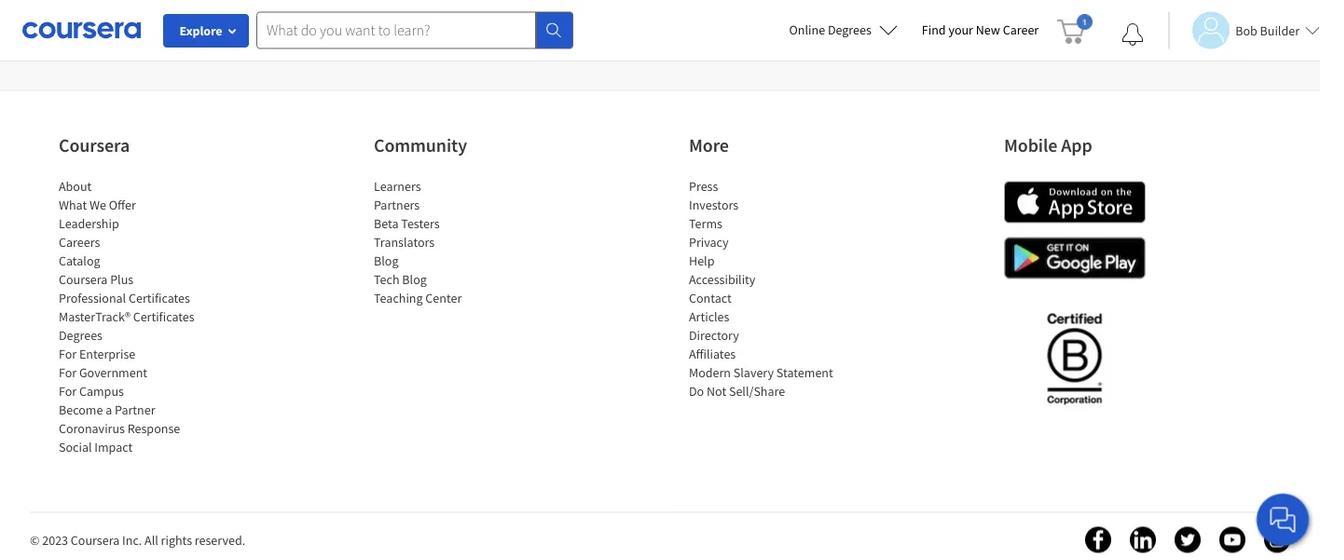 Task type: locate. For each thing, give the bounding box(es) containing it.
for up for campus link
[[59, 365, 77, 381]]

learners link
[[374, 178, 421, 195]]

blog link
[[374, 253, 399, 269]]

for
[[59, 346, 77, 363], [59, 365, 77, 381], [59, 383, 77, 400]]

investors
[[689, 197, 739, 214]]

1 vertical spatial for
[[59, 365, 77, 381]]

mobile
[[1004, 134, 1058, 157]]

1 horizontal spatial degrees
[[828, 21, 872, 38]]

press
[[689, 178, 718, 195]]

your
[[949, 21, 973, 38]]

2 vertical spatial coursera
[[71, 532, 120, 549]]

coursera left inc.
[[71, 532, 120, 549]]

help link
[[689, 253, 715, 269]]

online
[[789, 21, 825, 38]]

blog
[[374, 253, 399, 269], [402, 271, 427, 288]]

certificates up "mastertrack® certificates" link
[[129, 290, 190, 307]]

1 vertical spatial blog
[[402, 271, 427, 288]]

download on the app store image
[[1004, 182, 1146, 224]]

about
[[59, 178, 92, 195]]

© 2023 coursera inc. all rights reserved.
[[30, 532, 245, 549]]

None search field
[[256, 12, 573, 49]]

degrees inside the about what we offer leadership careers catalog coursera plus professional certificates mastertrack® certificates degrees for enterprise for government for campus become a partner coronavirus response social impact
[[59, 327, 103, 344]]

list containing press
[[689, 177, 848, 401]]

list for more
[[689, 177, 848, 401]]

community
[[374, 134, 467, 157]]

translators link
[[374, 234, 435, 251]]

social impact link
[[59, 439, 133, 456]]

help
[[689, 253, 715, 269]]

press investors terms privacy help accessibility contact articles directory affiliates modern slavery statement do not sell/share
[[689, 178, 833, 400]]

what we offer link
[[59, 197, 136, 214]]

terms link
[[689, 215, 722, 232]]

shopping cart: 1 item image
[[1058, 14, 1093, 44]]

bob
[[1236, 22, 1258, 39]]

modern slavery statement link
[[689, 365, 833, 381]]

coronavirus
[[59, 421, 125, 437]]

all
[[145, 532, 158, 549]]

1 list from the left
[[59, 177, 217, 457]]

for campus link
[[59, 383, 124, 400]]

online degrees
[[789, 21, 872, 38]]

blog up teaching center link
[[402, 271, 427, 288]]

degrees down the mastertrack®
[[59, 327, 103, 344]]

find your new career
[[922, 21, 1039, 38]]

rights
[[161, 532, 192, 549]]

bob builder button
[[1168, 12, 1320, 49]]

leadership
[[59, 215, 119, 232]]

coursera inside the about what we offer leadership careers catalog coursera plus professional certificates mastertrack® certificates degrees for enterprise for government for campus become a partner coronavirus response social impact
[[59, 271, 108, 288]]

partners link
[[374, 197, 420, 214]]

for down degrees link at bottom left
[[59, 346, 77, 363]]

list
[[59, 177, 217, 457], [374, 177, 532, 308], [689, 177, 848, 401]]

degrees link
[[59, 327, 103, 344]]

careers link
[[59, 234, 100, 251]]

1 vertical spatial certificates
[[133, 309, 194, 325]]

2 list from the left
[[374, 177, 532, 308]]

0 vertical spatial blog
[[374, 253, 399, 269]]

tech blog link
[[374, 271, 427, 288]]

coursera facebook image
[[1085, 528, 1111, 554]]

0 vertical spatial for
[[59, 346, 77, 363]]

catalog link
[[59, 253, 100, 269]]

beta
[[374, 215, 399, 232]]

1 vertical spatial degrees
[[59, 327, 103, 344]]

2 vertical spatial for
[[59, 383, 77, 400]]

learners
[[374, 178, 421, 195]]

coursera down catalog link
[[59, 271, 108, 288]]

certificates down professional certificates link
[[133, 309, 194, 325]]

terms
[[689, 215, 722, 232]]

slavery
[[734, 365, 774, 381]]

offer
[[109, 197, 136, 214]]

testers
[[401, 215, 440, 232]]

2 horizontal spatial list
[[689, 177, 848, 401]]

about what we offer leadership careers catalog coursera plus professional certificates mastertrack® certificates degrees for enterprise for government for campus become a partner coronavirus response social impact
[[59, 178, 194, 456]]

more
[[689, 134, 729, 157]]

3 list from the left
[[689, 177, 848, 401]]

coursera
[[59, 134, 130, 157], [59, 271, 108, 288], [71, 532, 120, 549]]

degrees
[[828, 21, 872, 38], [59, 327, 103, 344]]

mastertrack® certificates link
[[59, 309, 194, 325]]

directory
[[689, 327, 739, 344]]

for up the "become"
[[59, 383, 77, 400]]

coursera up about
[[59, 134, 130, 157]]

professional certificates link
[[59, 290, 190, 307]]

explore
[[179, 22, 222, 39]]

mobile app
[[1004, 134, 1092, 157]]

reserved.
[[195, 532, 245, 549]]

beta testers link
[[374, 215, 440, 232]]

certificates
[[129, 290, 190, 307], [133, 309, 194, 325]]

partner
[[115, 402, 155, 419]]

articles link
[[689, 309, 730, 325]]

list containing learners
[[374, 177, 532, 308]]

1 horizontal spatial list
[[374, 177, 532, 308]]

degrees right online on the top right of page
[[828, 21, 872, 38]]

find
[[922, 21, 946, 38]]

0 vertical spatial degrees
[[828, 21, 872, 38]]

plus
[[110, 271, 133, 288]]

become
[[59, 402, 103, 419]]

mastertrack®
[[59, 309, 130, 325]]

blog up tech
[[374, 253, 399, 269]]

1 horizontal spatial blog
[[402, 271, 427, 288]]

1 vertical spatial coursera
[[59, 271, 108, 288]]

find your new career link
[[913, 19, 1048, 42]]

0 horizontal spatial list
[[59, 177, 217, 457]]

0 horizontal spatial degrees
[[59, 327, 103, 344]]

list containing about
[[59, 177, 217, 457]]

show notifications image
[[1122, 23, 1144, 46]]



Task type: describe. For each thing, give the bounding box(es) containing it.
inc.
[[122, 532, 142, 549]]

degrees inside the online degrees dropdown button
[[828, 21, 872, 38]]

contact link
[[689, 290, 732, 307]]

campus
[[79, 383, 124, 400]]

not
[[707, 383, 726, 400]]

careers
[[59, 234, 100, 251]]

online degrees button
[[774, 9, 913, 50]]

affiliates link
[[689, 346, 736, 363]]

a
[[106, 402, 112, 419]]

leadership link
[[59, 215, 119, 232]]

social
[[59, 439, 92, 456]]

2 for from the top
[[59, 365, 77, 381]]

do
[[689, 383, 704, 400]]

teaching center link
[[374, 290, 462, 307]]

enterprise
[[79, 346, 135, 363]]

privacy
[[689, 234, 729, 251]]

explore button
[[163, 14, 249, 48]]

center
[[425, 290, 462, 307]]

3 for from the top
[[59, 383, 77, 400]]

coursera twitter image
[[1175, 528, 1201, 554]]

list for coursera
[[59, 177, 217, 457]]

articles
[[689, 309, 730, 325]]

new
[[976, 21, 1000, 38]]

about link
[[59, 178, 92, 195]]

builder
[[1260, 22, 1300, 39]]

learners partners beta testers translators blog tech blog teaching center
[[374, 178, 462, 307]]

app
[[1061, 134, 1092, 157]]

2023
[[42, 532, 68, 549]]

coursera linkedin image
[[1130, 528, 1156, 554]]

get it on google play image
[[1004, 238, 1146, 280]]

catalog
[[59, 253, 100, 269]]

accessibility
[[689, 271, 756, 288]]

translators
[[374, 234, 435, 251]]

partners
[[374, 197, 420, 214]]

coronavirus response link
[[59, 421, 180, 437]]

professional
[[59, 290, 126, 307]]

coursera youtube image
[[1220, 528, 1246, 554]]

teaching
[[374, 290, 423, 307]]

sell/share
[[729, 383, 785, 400]]

government
[[79, 365, 147, 381]]

modern
[[689, 365, 731, 381]]

privacy link
[[689, 234, 729, 251]]

coursera plus link
[[59, 271, 133, 288]]

for government link
[[59, 365, 147, 381]]

response
[[127, 421, 180, 437]]

list for community
[[374, 177, 532, 308]]

become a partner link
[[59, 402, 155, 419]]

directory link
[[689, 327, 739, 344]]

1 for from the top
[[59, 346, 77, 363]]

affiliates
[[689, 346, 736, 363]]

tech
[[374, 271, 400, 288]]

chat with us image
[[1268, 505, 1298, 535]]

what
[[59, 197, 87, 214]]

What do you want to learn? text field
[[256, 12, 536, 49]]

0 vertical spatial certificates
[[129, 290, 190, 307]]

accessibility link
[[689, 271, 756, 288]]

bob builder
[[1236, 22, 1300, 39]]

0 vertical spatial coursera
[[59, 134, 130, 157]]

0 horizontal spatial blog
[[374, 253, 399, 269]]

for enterprise link
[[59, 346, 135, 363]]

career
[[1003, 21, 1039, 38]]

contact
[[689, 290, 732, 307]]

logo of certified b corporation image
[[1036, 303, 1113, 415]]

coursera image
[[22, 15, 141, 45]]

we
[[90, 197, 106, 214]]

investors link
[[689, 197, 739, 214]]

coursera instagram image
[[1264, 528, 1290, 554]]

press link
[[689, 178, 718, 195]]

©
[[30, 532, 40, 549]]

statement
[[777, 365, 833, 381]]

impact
[[94, 439, 133, 456]]



Task type: vqa. For each thing, say whether or not it's contained in the screenshot.
Gary Orlando popup button
no



